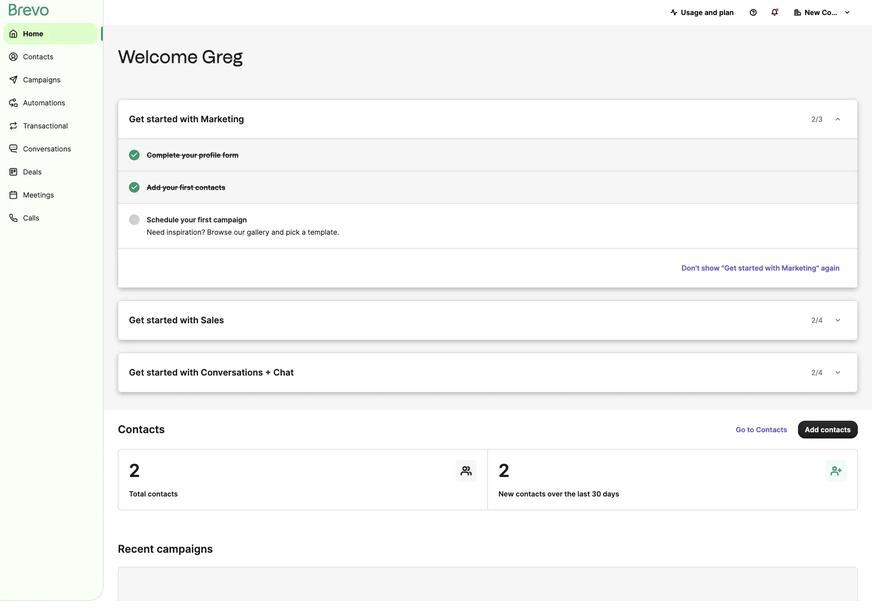 Task type: vqa. For each thing, say whether or not it's contained in the screenshot.
unlimited
no



Task type: describe. For each thing, give the bounding box(es) containing it.
marketing"
[[782, 264, 819, 273]]

1 horizontal spatial contacts
[[118, 423, 165, 436]]

last
[[578, 490, 590, 499]]

schedule
[[147, 215, 179, 224]]

add for add your first contacts
[[147, 183, 161, 192]]

recent campaigns
[[118, 543, 213, 556]]

3
[[818, 115, 823, 124]]

welcome greg
[[118, 46, 243, 67]]

campaign
[[213, 215, 247, 224]]

template.
[[308, 228, 339, 237]]

with for marketing
[[180, 114, 199, 125]]

form
[[223, 151, 239, 160]]

30
[[592, 490, 601, 499]]

automations link
[[4, 92, 98, 113]]

get started with conversations + chat
[[129, 367, 294, 378]]

deals link
[[4, 161, 98, 183]]

first for contacts
[[180, 183, 193, 192]]

get for get started with conversations + chat
[[129, 367, 144, 378]]

conversations link
[[4, 138, 98, 160]]

new company
[[805, 8, 855, 17]]

company
[[822, 8, 855, 17]]

days
[[603, 490, 619, 499]]

and inside schedule your first campaign need inspiration? browse our gallery and pick a template.
[[271, 228, 284, 237]]

2 / 4 for get started with conversations + chat
[[811, 368, 823, 377]]

campaigns
[[157, 543, 213, 556]]

home
[[23, 29, 43, 38]]

don't
[[682, 264, 700, 273]]

new for new contacts over the last 30 days
[[499, 490, 514, 499]]

meetings link
[[4, 184, 98, 206]]

go to contacts
[[736, 425, 787, 434]]

transactional link
[[4, 115, 98, 137]]

deals
[[23, 168, 42, 176]]

usage and plan button
[[663, 4, 741, 21]]

contacts for new contacts over the last 30 days
[[516, 490, 546, 499]]

usage and plan
[[681, 8, 734, 17]]

your for add
[[162, 183, 178, 192]]

don't show "get started with marketing" again
[[682, 264, 840, 273]]

new contacts over the last 30 days
[[499, 490, 619, 499]]

0 horizontal spatial conversations
[[23, 144, 71, 153]]

campaigns
[[23, 75, 61, 84]]

don't show "get started with marketing" again button
[[675, 259, 847, 277]]

with inside button
[[765, 264, 780, 273]]

get for get started with sales
[[129, 315, 144, 326]]

schedule your first campaign need inspiration? browse our gallery and pick a template.
[[147, 215, 339, 237]]

1 horizontal spatial conversations
[[201, 367, 263, 378]]

home link
[[4, 23, 98, 44]]

total
[[129, 490, 146, 499]]

our
[[234, 228, 245, 237]]

browse
[[207, 228, 232, 237]]

"get
[[722, 264, 737, 273]]

profile
[[199, 151, 221, 160]]



Task type: locate. For each thing, give the bounding box(es) containing it.
add your first contacts
[[147, 183, 225, 192]]

1 horizontal spatial add
[[805, 425, 819, 434]]

conversations down transactional
[[23, 144, 71, 153]]

1 horizontal spatial new
[[805, 8, 820, 17]]

get started with marketing
[[129, 114, 244, 125]]

first
[[180, 183, 193, 192], [198, 215, 212, 224]]

a
[[302, 228, 306, 237]]

your down complete
[[162, 183, 178, 192]]

2 for get started with conversations + chat
[[811, 368, 816, 377]]

your for complete
[[182, 151, 197, 160]]

add your first contacts link
[[118, 172, 858, 204]]

conversations left +
[[201, 367, 263, 378]]

contacts inside 'link'
[[23, 52, 53, 61]]

1 vertical spatial new
[[499, 490, 514, 499]]

contacts link
[[4, 46, 98, 67]]

started for get started with marketing
[[146, 114, 178, 125]]

need
[[147, 228, 165, 237]]

campaigns link
[[4, 69, 98, 90]]

get for get started with marketing
[[129, 114, 144, 125]]

calls link
[[4, 207, 98, 229]]

2
[[811, 115, 816, 124], [811, 316, 816, 325], [811, 368, 816, 377], [129, 460, 140, 482], [499, 460, 510, 482]]

1 vertical spatial your
[[162, 183, 178, 192]]

/
[[816, 115, 818, 124], [816, 316, 818, 325], [816, 368, 818, 377]]

/ for get started with sales
[[816, 316, 818, 325]]

1 vertical spatial add
[[805, 425, 819, 434]]

add contacts
[[805, 425, 851, 434]]

0 vertical spatial /
[[816, 115, 818, 124]]

2 horizontal spatial contacts
[[756, 425, 787, 434]]

new company button
[[787, 4, 858, 21]]

contacts for add contacts
[[821, 425, 851, 434]]

contacts inside add your first contacts link
[[195, 183, 225, 192]]

go to contacts button
[[729, 421, 794, 439]]

started inside don't show "get started with marketing" again button
[[738, 264, 763, 273]]

0 vertical spatial get
[[129, 114, 144, 125]]

0 horizontal spatial first
[[180, 183, 193, 192]]

1 vertical spatial 4
[[818, 368, 823, 377]]

your inside schedule your first campaign need inspiration? browse our gallery and pick a template.
[[181, 215, 196, 224]]

3 get from the top
[[129, 367, 144, 378]]

meetings
[[23, 191, 54, 199]]

with for sales
[[180, 315, 199, 326]]

welcome
[[118, 46, 198, 67]]

1 vertical spatial 2 / 4
[[811, 368, 823, 377]]

/ for get started with conversations + chat
[[816, 368, 818, 377]]

again
[[821, 264, 840, 273]]

1 vertical spatial /
[[816, 316, 818, 325]]

first up browse
[[198, 215, 212, 224]]

and left pick
[[271, 228, 284, 237]]

2 get from the top
[[129, 315, 144, 326]]

2 / 4 for get started with sales
[[811, 316, 823, 325]]

usage
[[681, 8, 703, 17]]

started for get started with conversations + chat
[[146, 367, 178, 378]]

0 vertical spatial your
[[182, 151, 197, 160]]

0 vertical spatial new
[[805, 8, 820, 17]]

2 / from the top
[[816, 316, 818, 325]]

0 vertical spatial first
[[180, 183, 193, 192]]

first for campaign
[[198, 215, 212, 224]]

started
[[146, 114, 178, 125], [738, 264, 763, 273], [146, 315, 178, 326], [146, 367, 178, 378]]

started for get started with sales
[[146, 315, 178, 326]]

2 / 3
[[811, 115, 823, 124]]

1 horizontal spatial and
[[705, 8, 717, 17]]

to
[[747, 425, 754, 434]]

total contacts
[[129, 490, 178, 499]]

sales
[[201, 315, 224, 326]]

with
[[180, 114, 199, 125], [765, 264, 780, 273], [180, 315, 199, 326], [180, 367, 199, 378]]

your for schedule
[[181, 215, 196, 224]]

show
[[701, 264, 720, 273]]

complete
[[147, 151, 180, 160]]

complete your profile form link
[[118, 139, 858, 172]]

inspiration?
[[167, 228, 205, 237]]

1 4 from the top
[[818, 316, 823, 325]]

1 get from the top
[[129, 114, 144, 125]]

contacts
[[23, 52, 53, 61], [118, 423, 165, 436], [756, 425, 787, 434]]

2 4 from the top
[[818, 368, 823, 377]]

0 vertical spatial and
[[705, 8, 717, 17]]

new inside button
[[805, 8, 820, 17]]

new for new company
[[805, 8, 820, 17]]

the
[[565, 490, 576, 499]]

pick
[[286, 228, 300, 237]]

calls
[[23, 214, 39, 222]]

transactional
[[23, 121, 68, 130]]

your up inspiration?
[[181, 215, 196, 224]]

and
[[705, 8, 717, 17], [271, 228, 284, 237]]

2 vertical spatial get
[[129, 367, 144, 378]]

0 horizontal spatial add
[[147, 183, 161, 192]]

2 for get started with marketing
[[811, 115, 816, 124]]

get
[[129, 114, 144, 125], [129, 315, 144, 326], [129, 367, 144, 378]]

first inside schedule your first campaign need inspiration? browse our gallery and pick a template.
[[198, 215, 212, 224]]

your left 'profile' in the top left of the page
[[182, 151, 197, 160]]

get started with sales
[[129, 315, 224, 326]]

recent
[[118, 543, 154, 556]]

first down complete your profile form
[[180, 183, 193, 192]]

contacts inside button
[[756, 425, 787, 434]]

gallery
[[247, 228, 269, 237]]

plan
[[719, 8, 734, 17]]

chat
[[273, 367, 294, 378]]

1 / from the top
[[816, 115, 818, 124]]

4 for get started with conversations + chat
[[818, 368, 823, 377]]

0 horizontal spatial and
[[271, 228, 284, 237]]

add for add contacts
[[805, 425, 819, 434]]

with for conversations
[[180, 367, 199, 378]]

3 / from the top
[[816, 368, 818, 377]]

contacts for total contacts
[[148, 490, 178, 499]]

2 vertical spatial /
[[816, 368, 818, 377]]

marketing
[[201, 114, 244, 125]]

+
[[265, 367, 271, 378]]

0 vertical spatial 4
[[818, 316, 823, 325]]

contacts
[[195, 183, 225, 192], [821, 425, 851, 434], [148, 490, 178, 499], [516, 490, 546, 499]]

contacts inside add contacts button
[[821, 425, 851, 434]]

4
[[818, 316, 823, 325], [818, 368, 823, 377]]

0 vertical spatial add
[[147, 183, 161, 192]]

0 horizontal spatial new
[[499, 490, 514, 499]]

2 2 / 4 from the top
[[811, 368, 823, 377]]

2 vertical spatial your
[[181, 215, 196, 224]]

complete your profile form
[[147, 151, 239, 160]]

and left plan
[[705, 8, 717, 17]]

automations
[[23, 98, 65, 107]]

1 vertical spatial get
[[129, 315, 144, 326]]

2 / 4
[[811, 316, 823, 325], [811, 368, 823, 377]]

2 for get started with sales
[[811, 316, 816, 325]]

4 for get started with sales
[[818, 316, 823, 325]]

add
[[147, 183, 161, 192], [805, 425, 819, 434]]

1 vertical spatial and
[[271, 228, 284, 237]]

go
[[736, 425, 746, 434]]

new
[[805, 8, 820, 17], [499, 490, 514, 499]]

1 horizontal spatial first
[[198, 215, 212, 224]]

greg
[[202, 46, 243, 67]]

0 vertical spatial 2 / 4
[[811, 316, 823, 325]]

your
[[182, 151, 197, 160], [162, 183, 178, 192], [181, 215, 196, 224]]

1 2 / 4 from the top
[[811, 316, 823, 325]]

1 vertical spatial first
[[198, 215, 212, 224]]

0 horizontal spatial contacts
[[23, 52, 53, 61]]

/ for get started with marketing
[[816, 115, 818, 124]]

add inside button
[[805, 425, 819, 434]]

add contacts button
[[798, 421, 858, 439]]

conversations
[[23, 144, 71, 153], [201, 367, 263, 378]]

0 vertical spatial conversations
[[23, 144, 71, 153]]

over
[[548, 490, 563, 499]]

1 vertical spatial conversations
[[201, 367, 263, 378]]

and inside button
[[705, 8, 717, 17]]



